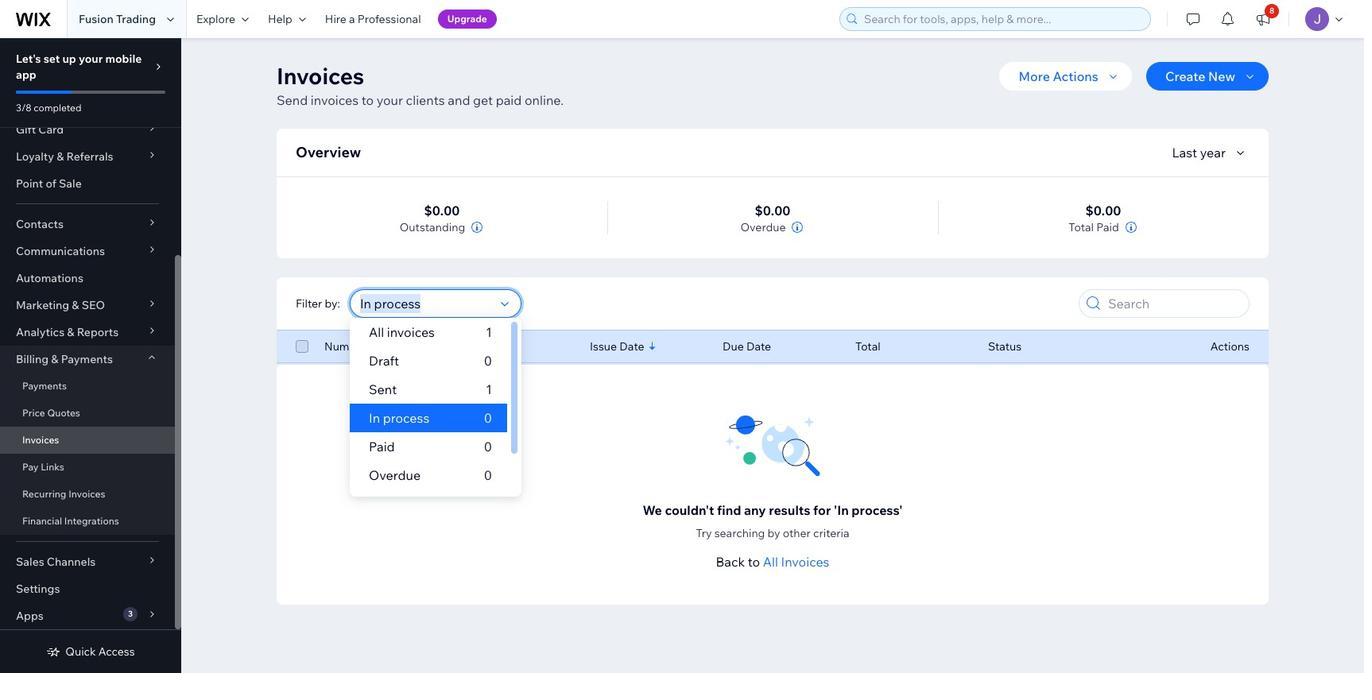 Task type: vqa. For each thing, say whether or not it's contained in the screenshot.
feeds
no



Task type: describe. For each thing, give the bounding box(es) containing it.
$0.00 for outstanding
[[424, 203, 460, 219]]

process
[[383, 410, 430, 426]]

price quotes link
[[0, 400, 175, 427]]

1 for all invoices
[[486, 325, 492, 340]]

customer
[[457, 340, 509, 354]]

recurring
[[22, 488, 66, 500]]

searching
[[715, 527, 766, 541]]

3/8
[[16, 102, 31, 114]]

option inside list box
[[350, 404, 507, 433]]

void
[[369, 496, 396, 512]]

invoices down pay links link on the bottom of page
[[69, 488, 105, 500]]

criteria
[[814, 527, 850, 541]]

issue date
[[590, 340, 645, 354]]

invoices inside invoices send invoices to your clients and get paid online.
[[277, 62, 364, 90]]

any
[[745, 503, 766, 519]]

more actions button
[[1000, 62, 1133, 91]]

trading
[[116, 12, 156, 26]]

0 for in process
[[484, 410, 492, 426]]

point
[[16, 177, 43, 191]]

reports
[[77, 325, 119, 340]]

'in
[[834, 503, 849, 519]]

by:
[[325, 297, 340, 311]]

due
[[723, 340, 744, 354]]

& for marketing
[[72, 298, 79, 313]]

sale
[[59, 177, 82, 191]]

apps
[[16, 609, 44, 624]]

1 vertical spatial payments
[[22, 380, 67, 392]]

billing & payments button
[[0, 346, 175, 373]]

sent
[[369, 382, 397, 398]]

upgrade button
[[438, 10, 497, 29]]

financial integrations
[[22, 515, 119, 527]]

financial integrations link
[[0, 508, 175, 535]]

loyalty & referrals
[[16, 150, 113, 164]]

quick
[[65, 645, 96, 659]]

pay links
[[22, 461, 64, 473]]

last year button
[[1173, 143, 1250, 162]]

hire
[[325, 12, 347, 26]]

0 for paid
[[484, 439, 492, 455]]

8 button
[[1246, 0, 1281, 38]]

8
[[1270, 6, 1275, 16]]

all invoices
[[369, 325, 435, 340]]

let's set up your mobile app
[[16, 52, 142, 82]]

create
[[1166, 68, 1206, 84]]

gift card
[[16, 122, 64, 137]]

clients
[[406, 92, 445, 108]]

integrations
[[64, 515, 119, 527]]

payments inside popup button
[[61, 352, 113, 367]]

price quotes
[[22, 407, 80, 419]]

get
[[473, 92, 493, 108]]

communications button
[[0, 238, 175, 265]]

marketing
[[16, 298, 69, 313]]

marketing & seo button
[[0, 292, 175, 319]]

hire a professional
[[325, 12, 421, 26]]

pay
[[22, 461, 39, 473]]

back to all invoices
[[716, 554, 830, 570]]

1 horizontal spatial paid
[[1097, 220, 1120, 235]]

online.
[[525, 92, 564, 108]]

filter by:
[[296, 297, 340, 311]]

a
[[349, 12, 355, 26]]

invoices link
[[0, 427, 175, 454]]

let's
[[16, 52, 41, 66]]

point of sale
[[16, 177, 82, 191]]

create new
[[1166, 68, 1236, 84]]

number
[[325, 340, 367, 354]]

channels
[[47, 555, 96, 570]]

help
[[268, 12, 293, 26]]

new
[[1209, 68, 1236, 84]]

in process
[[369, 410, 430, 426]]

other
[[783, 527, 811, 541]]

app
[[16, 68, 36, 82]]

last year
[[1173, 145, 1227, 161]]

due date
[[723, 340, 772, 354]]

of
[[46, 177, 56, 191]]

referrals
[[66, 150, 113, 164]]

& for loyalty
[[57, 150, 64, 164]]

fusion trading
[[79, 12, 156, 26]]

professional
[[358, 12, 421, 26]]

quotes
[[47, 407, 80, 419]]

in
[[369, 410, 380, 426]]

issue
[[590, 340, 617, 354]]

year
[[1201, 145, 1227, 161]]

settings
[[16, 582, 60, 597]]



Task type: locate. For each thing, give the bounding box(es) containing it.
point of sale link
[[0, 170, 175, 197]]

1 vertical spatial to
[[748, 554, 761, 570]]

& left seo
[[72, 298, 79, 313]]

draft
[[369, 353, 399, 369]]

1 date from the left
[[620, 340, 645, 354]]

& inside "popup button"
[[67, 325, 74, 340]]

mobile
[[105, 52, 142, 66]]

actions down search "field"
[[1211, 340, 1250, 354]]

communications
[[16, 244, 105, 259]]

for
[[814, 503, 831, 519]]

all invoices button
[[763, 553, 830, 572]]

None field
[[355, 290, 496, 317]]

0 horizontal spatial invoices
[[311, 92, 359, 108]]

1 horizontal spatial total
[[1069, 220, 1095, 235]]

1 vertical spatial invoices
[[387, 325, 435, 340]]

0 for void
[[484, 496, 492, 512]]

& right loyalty
[[57, 150, 64, 164]]

1 horizontal spatial $0.00
[[755, 203, 791, 219]]

0 horizontal spatial overdue
[[369, 468, 421, 484]]

0 vertical spatial overdue
[[741, 220, 786, 235]]

0 vertical spatial invoices
[[311, 92, 359, 108]]

3 0 from the top
[[484, 439, 492, 455]]

& inside dropdown button
[[72, 298, 79, 313]]

your left "clients"
[[377, 92, 403, 108]]

1 vertical spatial 1
[[486, 382, 492, 398]]

& right 'billing'
[[51, 352, 58, 367]]

Search for tools, apps, help & more... field
[[860, 8, 1146, 30]]

invoices up pay links
[[22, 434, 59, 446]]

total for total
[[856, 340, 881, 354]]

invoices
[[277, 62, 364, 90], [22, 434, 59, 446], [69, 488, 105, 500], [782, 554, 830, 570]]

& for billing
[[51, 352, 58, 367]]

0 vertical spatial actions
[[1054, 68, 1099, 84]]

2 horizontal spatial $0.00
[[1086, 203, 1122, 219]]

payments
[[61, 352, 113, 367], [22, 380, 67, 392]]

1 $0.00 from the left
[[424, 203, 460, 219]]

sales channels
[[16, 555, 96, 570]]

help button
[[258, 0, 316, 38]]

3/8 completed
[[16, 102, 81, 114]]

option containing in process
[[350, 404, 507, 433]]

1 vertical spatial overdue
[[369, 468, 421, 484]]

0 vertical spatial payments
[[61, 352, 113, 367]]

payments up price quotes
[[22, 380, 67, 392]]

explore
[[196, 12, 235, 26]]

actions right more
[[1054, 68, 1099, 84]]

completed
[[34, 102, 81, 114]]

contacts
[[16, 217, 64, 231]]

all
[[369, 325, 384, 340], [763, 554, 779, 570]]

0 vertical spatial 1
[[486, 325, 492, 340]]

payments up payments link
[[61, 352, 113, 367]]

and
[[448, 92, 470, 108]]

pay links link
[[0, 454, 175, 481]]

2 0 from the top
[[484, 410, 492, 426]]

2 date from the left
[[747, 340, 772, 354]]

recurring invoices
[[22, 488, 105, 500]]

overview
[[296, 143, 361, 161]]

0 vertical spatial all
[[369, 325, 384, 340]]

0 vertical spatial paid
[[1097, 220, 1120, 235]]

gift card button
[[0, 116, 175, 143]]

billing & payments
[[16, 352, 113, 367]]

1 0 from the top
[[484, 353, 492, 369]]

list box
[[350, 318, 522, 519]]

date for due date
[[747, 340, 772, 354]]

5 0 from the top
[[484, 496, 492, 512]]

1 horizontal spatial invoices
[[387, 325, 435, 340]]

card
[[38, 122, 64, 137]]

to right back
[[748, 554, 761, 570]]

create new button
[[1147, 62, 1269, 91]]

paid
[[496, 92, 522, 108]]

0
[[484, 353, 492, 369], [484, 410, 492, 426], [484, 439, 492, 455], [484, 468, 492, 484], [484, 496, 492, 512]]

all up draft
[[369, 325, 384, 340]]

$0.00
[[424, 203, 460, 219], [755, 203, 791, 219], [1086, 203, 1122, 219]]

analytics & reports
[[16, 325, 119, 340]]

1
[[486, 325, 492, 340], [486, 382, 492, 398]]

1 1 from the top
[[486, 325, 492, 340]]

0 for overdue
[[484, 468, 492, 484]]

all down by
[[763, 554, 779, 570]]

invoices down other in the bottom of the page
[[782, 554, 830, 570]]

2 1 from the top
[[486, 382, 492, 398]]

invoices up send
[[277, 62, 364, 90]]

links
[[41, 461, 64, 473]]

option
[[350, 404, 507, 433]]

2 $0.00 from the left
[[755, 203, 791, 219]]

1 horizontal spatial your
[[377, 92, 403, 108]]

1 horizontal spatial all
[[763, 554, 779, 570]]

automations link
[[0, 265, 175, 292]]

1 for sent
[[486, 382, 492, 398]]

1 horizontal spatial actions
[[1211, 340, 1250, 354]]

0 horizontal spatial $0.00
[[424, 203, 460, 219]]

more actions
[[1019, 68, 1099, 84]]

contacts button
[[0, 211, 175, 238]]

date for issue date
[[620, 340, 645, 354]]

financial
[[22, 515, 62, 527]]

& for analytics
[[67, 325, 74, 340]]

we couldn't find any results for 'in process' try searching by other criteria
[[643, 503, 903, 541]]

total for total paid
[[1069, 220, 1095, 235]]

date right 'due'
[[747, 340, 772, 354]]

1 horizontal spatial date
[[747, 340, 772, 354]]

3
[[128, 609, 133, 620]]

1 vertical spatial total
[[856, 340, 881, 354]]

upgrade
[[448, 13, 487, 25]]

$0.00 for total paid
[[1086, 203, 1122, 219]]

4 0 from the top
[[484, 468, 492, 484]]

1 vertical spatial paid
[[369, 439, 395, 455]]

actions inside 'button'
[[1054, 68, 1099, 84]]

we
[[643, 503, 662, 519]]

to
[[362, 92, 374, 108], [748, 554, 761, 570]]

total paid
[[1069, 220, 1120, 235]]

gift
[[16, 122, 36, 137]]

invoices up draft
[[387, 325, 435, 340]]

0 horizontal spatial date
[[620, 340, 645, 354]]

0 vertical spatial to
[[362, 92, 374, 108]]

loyalty & referrals button
[[0, 143, 175, 170]]

your inside invoices send invoices to your clients and get paid online.
[[377, 92, 403, 108]]

sidebar element
[[0, 0, 181, 674]]

invoices send invoices to your clients and get paid online.
[[277, 62, 564, 108]]

1 horizontal spatial overdue
[[741, 220, 786, 235]]

fusion
[[79, 12, 114, 26]]

1 vertical spatial all
[[763, 554, 779, 570]]

3 $0.00 from the left
[[1086, 203, 1122, 219]]

$0.00 for overdue
[[755, 203, 791, 219]]

1 vertical spatial actions
[[1211, 340, 1250, 354]]

invoices
[[311, 92, 359, 108], [387, 325, 435, 340]]

0 vertical spatial your
[[79, 52, 103, 66]]

billing
[[16, 352, 49, 367]]

to left "clients"
[[362, 92, 374, 108]]

0 for draft
[[484, 353, 492, 369]]

price
[[22, 407, 45, 419]]

your inside 'let's set up your mobile app'
[[79, 52, 103, 66]]

to inside invoices send invoices to your clients and get paid online.
[[362, 92, 374, 108]]

invoices right send
[[311, 92, 359, 108]]

analytics & reports button
[[0, 319, 175, 346]]

sales
[[16, 555, 44, 570]]

automations
[[16, 271, 83, 286]]

overdue
[[741, 220, 786, 235], [369, 468, 421, 484]]

hire a professional link
[[316, 0, 431, 38]]

1 vertical spatial your
[[377, 92, 403, 108]]

0 horizontal spatial all
[[369, 325, 384, 340]]

total
[[1069, 220, 1095, 235], [856, 340, 881, 354]]

more
[[1019, 68, 1051, 84]]

up
[[62, 52, 76, 66]]

0 horizontal spatial actions
[[1054, 68, 1099, 84]]

analytics
[[16, 325, 65, 340]]

0 vertical spatial total
[[1069, 220, 1095, 235]]

access
[[98, 645, 135, 659]]

date right issue
[[620, 340, 645, 354]]

None checkbox
[[296, 337, 309, 356]]

0 horizontal spatial to
[[362, 92, 374, 108]]

paid
[[1097, 220, 1120, 235], [369, 439, 395, 455]]

loyalty
[[16, 150, 54, 164]]

back
[[716, 554, 745, 570]]

overdue inside list box
[[369, 468, 421, 484]]

process'
[[852, 503, 903, 519]]

your
[[79, 52, 103, 66], [377, 92, 403, 108]]

0 horizontal spatial your
[[79, 52, 103, 66]]

0 horizontal spatial paid
[[369, 439, 395, 455]]

0 horizontal spatial total
[[856, 340, 881, 354]]

recurring invoices link
[[0, 481, 175, 508]]

filter
[[296, 297, 322, 311]]

your right up
[[79, 52, 103, 66]]

& left reports
[[67, 325, 74, 340]]

Search field
[[1104, 290, 1245, 317]]

list box containing all invoices
[[350, 318, 522, 519]]

1 horizontal spatial to
[[748, 554, 761, 570]]

invoices inside invoices send invoices to your clients and get paid online.
[[311, 92, 359, 108]]

settings link
[[0, 576, 175, 603]]



